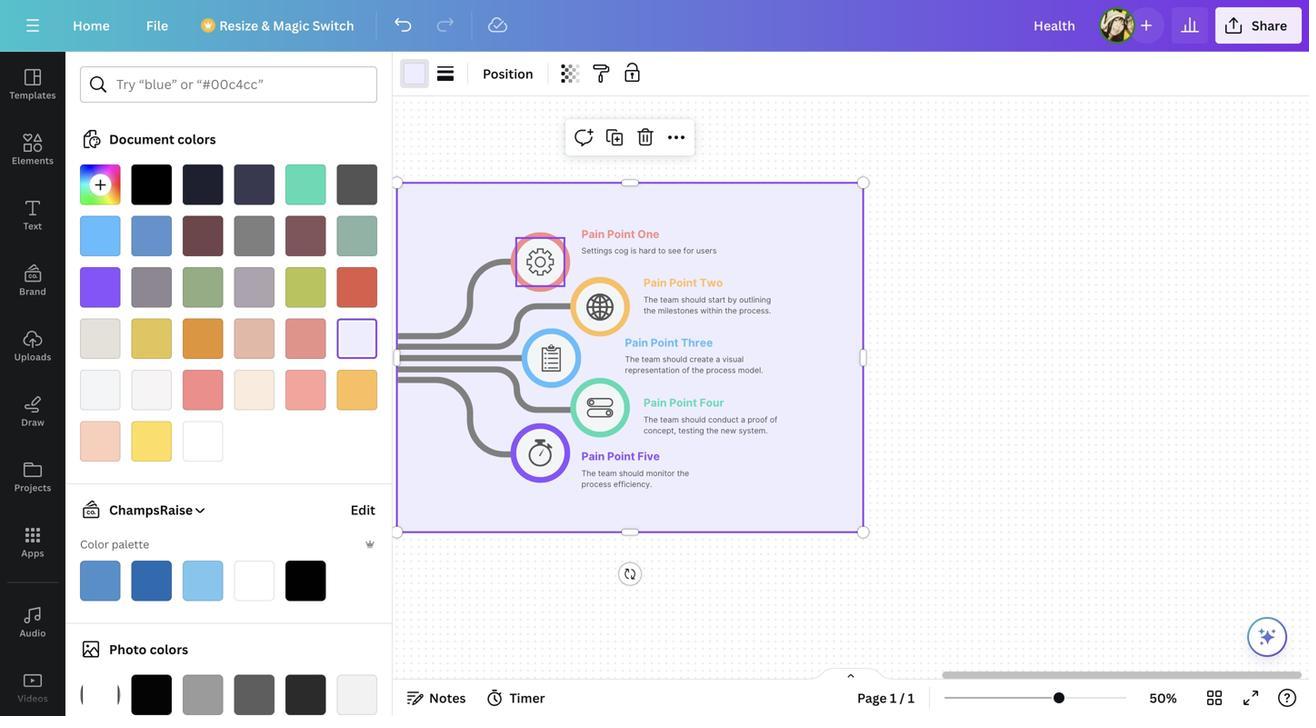 Task type: describe. For each thing, give the bounding box(es) containing it.
2 1 from the left
[[908, 690, 915, 707]]

/
[[900, 690, 905, 707]]

#8f8792 image
[[131, 267, 172, 308]]

apps button
[[0, 510, 65, 576]]

timer button
[[481, 684, 553, 713]]

should for representation
[[663, 355, 688, 364]]

brand
[[19, 286, 46, 298]]

representation
[[625, 366, 680, 375]]

for
[[684, 246, 694, 256]]

pain for pain point one
[[582, 228, 605, 241]]

#ffa199 image
[[286, 370, 326, 411]]

#89b3a5 image
[[337, 216, 377, 256]]

champsraise button
[[73, 499, 207, 521]]

0 vertical spatial #ffffff image
[[183, 422, 223, 462]]

five
[[638, 450, 660, 463]]

position button
[[476, 59, 541, 88]]

outlining
[[740, 295, 771, 305]]

process inside the team should create a visual representation of the process model.
[[706, 366, 736, 375]]

settings
[[582, 246, 613, 256]]

three
[[681, 336, 713, 349]]

the for representation
[[625, 355, 640, 364]]

page
[[858, 690, 887, 707]]

by
[[728, 295, 737, 305]]

#84545a image
[[286, 216, 326, 256]]

cog
[[615, 246, 629, 256]]

#39dbb2 image
[[286, 165, 326, 205]]

team for representation
[[642, 355, 661, 364]]

#5993cf image
[[131, 216, 172, 256]]

#55bdff image
[[80, 216, 120, 256]]

a for proof
[[741, 415, 746, 425]]

#75c6ef image
[[183, 561, 223, 602]]

main menu bar
[[0, 0, 1310, 52]]

point for two
[[670, 277, 697, 290]]

should for efficiency.
[[619, 469, 644, 478]]

0 vertical spatial icon image
[[527, 249, 554, 276]]

notes button
[[400, 684, 473, 713]]

timer
[[510, 690, 545, 707]]

text
[[23, 220, 42, 232]]

document colors
[[109, 131, 216, 148]]

#f4f5f6 image
[[80, 370, 120, 411]]

home link
[[58, 7, 124, 44]]

canva assistant image
[[1257, 627, 1279, 648]]

the left the milestones
[[644, 306, 656, 316]]

pain for pain point four
[[644, 397, 667, 410]]

#1f2030 image
[[183, 165, 223, 205]]

#1f2030 image
[[183, 165, 223, 205]]

process inside the team should monitor the process efficiency.
[[582, 480, 612, 489]]

draw button
[[0, 379, 65, 445]]

templates
[[9, 89, 56, 101]]

magic
[[273, 17, 310, 34]]

concept,
[[644, 426, 676, 435]]

edit button
[[349, 492, 377, 528]]

point for one
[[607, 228, 635, 241]]

create
[[690, 355, 714, 364]]

text button
[[0, 183, 65, 248]]

#010101 image
[[286, 561, 326, 602]]

templates button
[[0, 52, 65, 117]]

brand button
[[0, 248, 65, 314]]

elements
[[12, 155, 54, 167]]

is
[[631, 246, 637, 256]]

champsraise
[[109, 502, 193, 519]]

#b7c44d image
[[286, 267, 326, 308]]

elements button
[[0, 117, 65, 183]]

50% button
[[1134, 684, 1193, 713]]

1 vertical spatial #ffffff image
[[234, 561, 275, 602]]

four
[[700, 397, 724, 410]]

color
[[80, 537, 109, 552]]

the team should conduct a proof of concept, testing the new system.
[[644, 415, 780, 435]]

see
[[668, 246, 682, 256]]

photo
[[109, 641, 147, 658]]

#5993cf image
[[131, 216, 172, 256]]

efficiency.
[[614, 480, 652, 489]]

projects
[[14, 482, 51, 494]]

pain for pain point five
[[582, 450, 605, 463]]

palette
[[112, 537, 149, 552]]

#5e5e5e image
[[234, 675, 275, 716]]

#55bdff image
[[80, 216, 120, 256]]

resize & magic switch
[[219, 17, 354, 34]]

#b7c44d image
[[286, 267, 326, 308]]

#ffa199 image
[[286, 370, 326, 411]]

position
[[483, 65, 534, 82]]

colors for document colors
[[177, 131, 216, 148]]

file
[[146, 17, 168, 34]]

the team should create a visual representation of the process model.
[[625, 355, 763, 375]]

testing
[[679, 426, 704, 435]]

#9b9b9b image
[[183, 675, 223, 716]]

the inside the team should conduct a proof of concept, testing the new system.
[[707, 426, 719, 435]]

team for efficiency.
[[598, 469, 617, 478]]

#aca3af image
[[234, 267, 275, 308]]

2 vertical spatial icon image
[[587, 398, 614, 418]]

two
[[700, 277, 723, 290]]

hard
[[639, 246, 656, 256]]

point for four
[[670, 397, 697, 410]]

users
[[697, 246, 717, 256]]



Task type: vqa. For each thing, say whether or not it's contained in the screenshot.
'uploads'
yes



Task type: locate. For each thing, give the bounding box(es) containing it.
#e6c451 image
[[131, 319, 172, 359], [131, 319, 172, 359]]

the up concept,
[[644, 415, 658, 425]]

point for five
[[607, 450, 635, 463]]

should
[[681, 295, 706, 305], [663, 355, 688, 364], [681, 415, 706, 425], [619, 469, 644, 478]]

uploads button
[[0, 314, 65, 379]]

the down pain point two
[[644, 295, 658, 305]]

the for of
[[644, 415, 658, 425]]

the inside the team should start by outlining the milestones within the process.
[[644, 295, 658, 305]]

team for the
[[660, 295, 679, 305]]

color palette
[[80, 537, 149, 552]]

the down by
[[725, 306, 737, 316]]

home
[[73, 17, 110, 34]]

team down pain point five
[[598, 469, 617, 478]]

#ffbd59 image
[[337, 370, 377, 411], [337, 370, 377, 411]]

0 vertical spatial a
[[716, 355, 720, 364]]

the inside the team should create a visual representation of the process model.
[[692, 366, 704, 375]]

point left two
[[670, 277, 697, 290]]

point up cog on the left of page
[[607, 228, 635, 241]]

apps
[[21, 547, 44, 560]]

of inside the team should conduct a proof of concept, testing the new system.
[[770, 415, 778, 425]]

team for of
[[660, 415, 679, 425]]

monitor
[[646, 469, 675, 478]]

document
[[109, 131, 174, 148]]

1 horizontal spatial of
[[770, 415, 778, 425]]

resize & magic switch button
[[190, 7, 369, 44]]

a
[[716, 355, 720, 364], [741, 415, 746, 425]]

#39dbb2 image
[[286, 165, 326, 205]]

should up efficiency.
[[619, 469, 644, 478]]

proof
[[748, 415, 768, 425]]

the for efficiency.
[[582, 469, 596, 478]]

0 vertical spatial of
[[682, 366, 690, 375]]

videos button
[[0, 656, 65, 717]]

1 vertical spatial colors
[[150, 641, 188, 658]]

should inside the team should create a visual representation of the process model.
[[663, 355, 688, 364]]

#2b2b2b image
[[286, 675, 326, 716]]

#7f7f7f image
[[234, 216, 275, 256]]

team up concept,
[[660, 415, 679, 425]]

1 horizontal spatial #ffffff image
[[234, 561, 275, 602]]

milestones
[[658, 306, 698, 316]]

team inside the team should create a visual representation of the process model.
[[642, 355, 661, 364]]

team
[[660, 295, 679, 305], [642, 355, 661, 364], [660, 415, 679, 425], [598, 469, 617, 478]]

#8f8792 image
[[131, 267, 172, 308]]

the inside the team should monitor the process efficiency.
[[582, 469, 596, 478]]

0 horizontal spatial #ffffff image
[[183, 422, 223, 462]]

the down the create in the right of the page
[[692, 366, 704, 375]]

#ffffff image up the champsraise
[[183, 422, 223, 462]]

#89b3a5 image
[[337, 216, 377, 256]]

#000000 image
[[131, 165, 172, 205]]

0 horizontal spatial #ffffff image
[[183, 422, 223, 462]]

switch
[[313, 17, 354, 34]]

conduct
[[708, 415, 739, 425]]

1 horizontal spatial 1
[[908, 690, 915, 707]]

should inside the team should monitor the process efficiency.
[[619, 469, 644, 478]]

add a new color image
[[80, 165, 120, 205]]

chronometer icon image
[[529, 440, 552, 467]]

the team should monitor the process efficiency.
[[582, 469, 692, 489]]

pain up the team should monitor the process efficiency.
[[582, 450, 605, 463]]

pain
[[582, 228, 605, 241], [644, 277, 667, 290], [625, 336, 648, 349], [644, 397, 667, 410], [582, 450, 605, 463]]

videos
[[17, 693, 48, 705]]

process.
[[740, 306, 772, 316]]

1 vertical spatial #ffffff image
[[234, 561, 275, 602]]

#e7922c image
[[183, 319, 223, 359], [183, 319, 223, 359]]

start
[[708, 295, 726, 305]]

#724449 image
[[183, 216, 223, 256]]

of inside the team should create a visual representation of the process model.
[[682, 366, 690, 375]]

share
[[1252, 17, 1288, 34]]

#ffde59 image
[[131, 422, 172, 462], [131, 422, 172, 462]]

uploads
[[14, 351, 51, 363]]

the
[[644, 295, 658, 305], [625, 355, 640, 364], [644, 415, 658, 425], [582, 469, 596, 478]]

the for the
[[644, 295, 658, 305]]

a inside the team should conduct a proof of concept, testing the new system.
[[741, 415, 746, 425]]

of right the proof at bottom right
[[770, 415, 778, 425]]

team inside the team should conduct a proof of concept, testing the new system.
[[660, 415, 679, 425]]

notes
[[429, 690, 466, 707]]

pain point one
[[582, 228, 660, 241]]

1 vertical spatial of
[[770, 415, 778, 425]]

#e8b7a5 image
[[234, 319, 275, 359], [234, 319, 275, 359]]

1 vertical spatial icon image
[[542, 345, 561, 372]]

#ffffff image up the champsraise
[[183, 422, 223, 462]]

1 1 from the left
[[890, 690, 897, 707]]

to
[[658, 246, 666, 256]]

#f2f2f2 image
[[337, 675, 377, 716]]

#8c52ff image
[[80, 267, 120, 308], [80, 267, 120, 308]]

0 horizontal spatial 1
[[890, 690, 897, 707]]

audio button
[[0, 590, 65, 656]]

#f4f5f6 image
[[80, 370, 120, 411]]

colors for photo colors
[[150, 641, 188, 658]]

1 horizontal spatial #ffffff image
[[234, 561, 275, 602]]

new
[[721, 426, 737, 435]]

resize
[[219, 17, 258, 34]]

point up the team should monitor the process efficiency.
[[607, 450, 635, 463]]

the down pain point five
[[582, 469, 596, 478]]

#040404 image
[[131, 675, 172, 716], [131, 675, 172, 716]]

show pages image
[[808, 668, 895, 682]]

the
[[644, 306, 656, 316], [725, 306, 737, 316], [692, 366, 704, 375], [707, 426, 719, 435], [677, 469, 689, 478]]

1
[[890, 690, 897, 707], [908, 690, 915, 707]]

1 vertical spatial a
[[741, 415, 746, 425]]

pain for pain point two
[[644, 277, 667, 290]]

point left four
[[670, 397, 697, 410]]

#7f7f7f image
[[234, 216, 275, 256]]

#f88989 image
[[183, 370, 223, 411], [183, 370, 223, 411]]

colors
[[177, 131, 216, 148], [150, 641, 188, 658]]

#ffffff image
[[183, 422, 223, 462], [234, 561, 275, 602]]

process
[[706, 366, 736, 375], [582, 480, 612, 489]]

#f2f2f2 image
[[337, 675, 377, 716]]

pain point three
[[625, 336, 713, 349]]

visual
[[723, 355, 744, 364]]

#ffffff image left #010101 image
[[234, 561, 275, 602]]

should down the 'pain point three'
[[663, 355, 688, 364]]

pain down settings cog is hard to see for users
[[644, 277, 667, 290]]

#545454 image
[[337, 165, 377, 205], [337, 165, 377, 205]]

should up testing
[[681, 415, 706, 425]]

model.
[[738, 366, 763, 375]]

1 horizontal spatial a
[[741, 415, 746, 425]]

#aca3af image
[[234, 267, 275, 308]]

#84545a image
[[286, 216, 326, 256]]

#eeedff image
[[404, 63, 426, 85], [404, 63, 426, 85]]

should for of
[[681, 415, 706, 425]]

settings cog is hard to see for users
[[582, 246, 717, 256]]

#ffffff image left #010101 image
[[234, 561, 275, 602]]

the up representation
[[625, 355, 640, 364]]

#5e5e5e image
[[234, 675, 275, 716]]

edit
[[351, 502, 376, 519]]

the team should start by outlining the milestones within the process.
[[644, 295, 774, 316]]

#eb8f88 image
[[286, 319, 326, 359], [286, 319, 326, 359]]

of
[[682, 366, 690, 375], [770, 415, 778, 425]]

team inside the team should start by outlining the milestones within the process.
[[660, 295, 679, 305]]

page 1 / 1
[[858, 690, 915, 707]]

of down three
[[682, 366, 690, 375]]

0 horizontal spatial process
[[582, 480, 612, 489]]

team up the milestones
[[660, 295, 679, 305]]

1 right /
[[908, 690, 915, 707]]

0 horizontal spatial a
[[716, 355, 720, 364]]

pain up settings on the left
[[582, 228, 605, 241]]

#eeedff image
[[337, 319, 377, 359], [337, 319, 377, 359]]

side panel tab list
[[0, 52, 65, 717]]

#2b2b2b image
[[286, 675, 326, 716]]

#724449 image
[[183, 216, 223, 256]]

#e4e1da image
[[80, 319, 120, 359], [80, 319, 120, 359]]

system.
[[739, 426, 768, 435]]

icon image
[[527, 249, 554, 276], [542, 345, 561, 372], [587, 398, 614, 418]]

#4890cd image
[[80, 561, 120, 602], [80, 561, 120, 602]]

#ffffff image
[[183, 422, 223, 462], [234, 561, 275, 602]]

Design title text field
[[1020, 7, 1092, 44]]

#fbebdc image
[[234, 370, 275, 411], [234, 370, 275, 411]]

should inside the team should conduct a proof of concept, testing the new system.
[[681, 415, 706, 425]]

pain point five
[[582, 450, 660, 463]]

projects button
[[0, 445, 65, 510]]

file button
[[132, 7, 183, 44]]

pain up concept,
[[644, 397, 667, 410]]

audio
[[20, 628, 46, 640]]

add a new color image
[[80, 165, 120, 205]]

#ffcdba image
[[80, 422, 120, 462], [80, 422, 120, 462]]

colors up #1f2030 icon
[[177, 131, 216, 148]]

a left visual
[[716, 355, 720, 364]]

0 vertical spatial colors
[[177, 131, 216, 148]]

#f6f4f5 image
[[131, 370, 172, 411], [131, 370, 172, 411]]

process down visual
[[706, 366, 736, 375]]

a inside the team should create a visual representation of the process model.
[[716, 355, 720, 364]]

&
[[261, 17, 270, 34]]

point up representation
[[651, 336, 679, 349]]

pain point four
[[644, 397, 724, 410]]

50%
[[1150, 690, 1177, 707]]

the inside the team should conduct a proof of concept, testing the new system.
[[644, 415, 658, 425]]

#010101 image
[[286, 561, 326, 602]]

#383950 image
[[234, 165, 275, 205], [234, 165, 275, 205]]

photo colors
[[109, 641, 188, 658]]

should inside the team should start by outlining the milestones within the process.
[[681, 295, 706, 305]]

team inside the team should monitor the process efficiency.
[[598, 469, 617, 478]]

the inside the team should create a visual representation of the process model.
[[625, 355, 640, 364]]

#000000 image
[[131, 165, 172, 205]]

pain point two
[[644, 277, 723, 290]]

1 left /
[[890, 690, 897, 707]]

#e05a47 image
[[337, 267, 377, 308], [337, 267, 377, 308]]

#8fad80 image
[[183, 267, 223, 308], [183, 267, 223, 308]]

colors right photo
[[150, 641, 188, 658]]

#166bb5 image
[[131, 561, 172, 602], [131, 561, 172, 602]]

1 vertical spatial process
[[582, 480, 612, 489]]

point for three
[[651, 336, 679, 349]]

process left efficiency.
[[582, 480, 612, 489]]

0 vertical spatial process
[[706, 366, 736, 375]]

draw
[[21, 417, 44, 429]]

#9b9b9b image
[[183, 675, 223, 716]]

the right monitor
[[677, 469, 689, 478]]

team up representation
[[642, 355, 661, 364]]

within
[[701, 306, 723, 316]]

the inside the team should monitor the process efficiency.
[[677, 469, 689, 478]]

#75c6ef image
[[183, 561, 223, 602]]

1 horizontal spatial process
[[706, 366, 736, 375]]

Try "blue" or "#00c4cc" search field
[[116, 67, 366, 102]]

0 vertical spatial #ffffff image
[[183, 422, 223, 462]]

one
[[638, 228, 660, 241]]

a left the proof at bottom right
[[741, 415, 746, 425]]

point
[[607, 228, 635, 241], [670, 277, 697, 290], [651, 336, 679, 349], [670, 397, 697, 410], [607, 450, 635, 463]]

pain for pain point three
[[625, 336, 648, 349]]

pain up representation
[[625, 336, 648, 349]]

share button
[[1216, 7, 1302, 44]]

0 horizontal spatial of
[[682, 366, 690, 375]]

a for visual
[[716, 355, 720, 364]]

should up the milestones
[[681, 295, 706, 305]]

should for the
[[681, 295, 706, 305]]

the down conduct
[[707, 426, 719, 435]]



